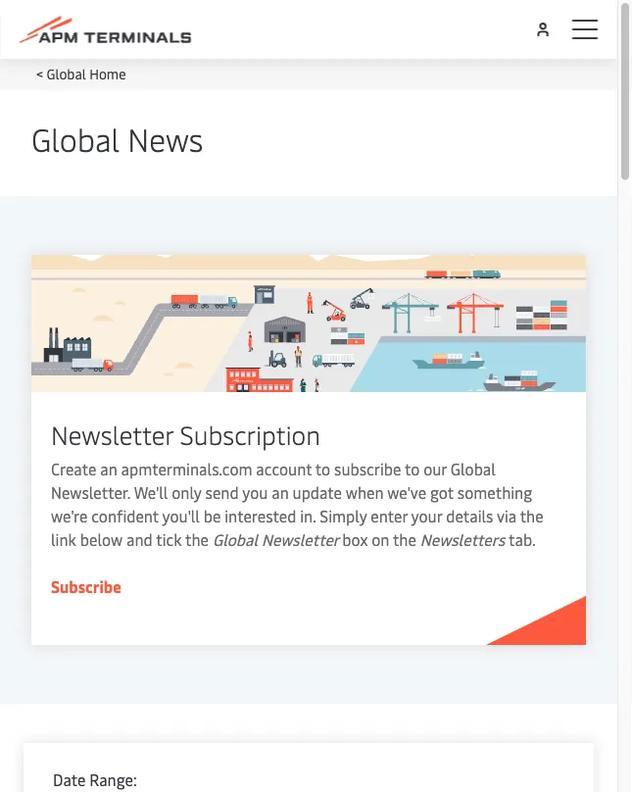 Task type: describe. For each thing, give the bounding box(es) containing it.
tick
[[156, 529, 182, 550]]

newsletter subscription
[[51, 417, 321, 452]]

confident
[[91, 505, 159, 526]]

on
[[372, 529, 390, 550]]

subscription
[[180, 417, 321, 452]]

details
[[447, 505, 494, 526]]

create
[[51, 458, 96, 479]]

create an apmterminals.com account to subscribe to our global newsletter. we'll only send you an update when we've got something we're confident you'll be interested in. simply enter your details via the link below and tick the
[[51, 458, 544, 550]]

1 horizontal spatial an
[[272, 482, 289, 503]]

2 horizontal spatial the
[[521, 505, 544, 526]]

link
[[51, 529, 76, 550]]

simply
[[320, 505, 367, 526]]

0 horizontal spatial the
[[186, 529, 209, 550]]

account
[[256, 458, 312, 479]]

newsletters
[[421, 529, 506, 550]]

global news
[[31, 117, 204, 159]]

and
[[127, 529, 153, 550]]

0 vertical spatial newsletter
[[51, 417, 174, 452]]

update
[[293, 482, 342, 503]]

0 vertical spatial an
[[100, 458, 117, 479]]

< global home
[[36, 64, 126, 82]]

below
[[80, 529, 123, 550]]

2 to from the left
[[405, 458, 420, 479]]

container terminal illustration image
[[31, 255, 587, 392]]

global right <
[[47, 64, 86, 82]]



Task type: vqa. For each thing, say whether or not it's contained in the screenshot.
On
yes



Task type: locate. For each thing, give the bounding box(es) containing it.
we're
[[51, 505, 88, 526]]

home
[[89, 64, 126, 82]]

only
[[172, 482, 202, 503]]

to left our
[[405, 458, 420, 479]]

global
[[47, 64, 86, 82], [31, 117, 120, 159], [451, 458, 496, 479], [213, 529, 258, 550]]

<
[[36, 64, 43, 82]]

range:
[[90, 769, 137, 790]]

subscribe
[[51, 576, 121, 597]]

global home link
[[47, 64, 126, 82]]

you'll
[[162, 505, 200, 526]]

the down be
[[186, 529, 209, 550]]

the
[[521, 505, 544, 526], [186, 529, 209, 550], [393, 529, 417, 550]]

tab.
[[509, 529, 536, 550]]

got
[[431, 482, 454, 503]]

to up update
[[316, 458, 331, 479]]

0 horizontal spatial an
[[100, 458, 117, 479]]

box
[[343, 529, 368, 550]]

global up the something
[[451, 458, 496, 479]]

1 horizontal spatial to
[[405, 458, 420, 479]]

subscribe
[[335, 458, 402, 479]]

our
[[424, 458, 447, 479]]

the right via
[[521, 505, 544, 526]]

in.
[[300, 505, 316, 526]]

we've
[[388, 482, 427, 503]]

to
[[316, 458, 331, 479], [405, 458, 420, 479]]

0 horizontal spatial to
[[316, 458, 331, 479]]

news
[[128, 117, 204, 159]]

newsletter down in.
[[262, 529, 339, 550]]

newsletter up create
[[51, 417, 174, 452]]

0 horizontal spatial newsletter
[[51, 417, 174, 452]]

1 to from the left
[[316, 458, 331, 479]]

date
[[53, 769, 86, 790]]

send
[[206, 482, 239, 503]]

apmterminals.com
[[121, 458, 253, 479]]

enter
[[371, 505, 408, 526]]

when
[[346, 482, 384, 503]]

we'll
[[134, 482, 168, 503]]

date range:
[[53, 769, 137, 790]]

you
[[243, 482, 268, 503]]

an up newsletter.
[[100, 458, 117, 479]]

1 horizontal spatial newsletter
[[262, 529, 339, 550]]

global inside create an apmterminals.com account to subscribe to our global newsletter. we'll only send you an update when we've got something we're confident you'll be interested in. simply enter your details via the link below and tick the
[[451, 458, 496, 479]]

1 horizontal spatial the
[[393, 529, 417, 550]]

global newsletter box on the newsletters tab.
[[213, 529, 536, 550]]

via
[[497, 505, 517, 526]]

your
[[412, 505, 443, 526]]

global down the < global home
[[31, 117, 120, 159]]

be
[[204, 505, 221, 526]]

newsletter
[[51, 417, 174, 452], [262, 529, 339, 550]]

global down be
[[213, 529, 258, 550]]

an down the account
[[272, 482, 289, 503]]

1 vertical spatial an
[[272, 482, 289, 503]]

newsletter.
[[51, 482, 131, 503]]

interested
[[225, 505, 297, 526]]

1 vertical spatial newsletter
[[262, 529, 339, 550]]

an
[[100, 458, 117, 479], [272, 482, 289, 503]]

something
[[458, 482, 533, 503]]

the right on
[[393, 529, 417, 550]]



